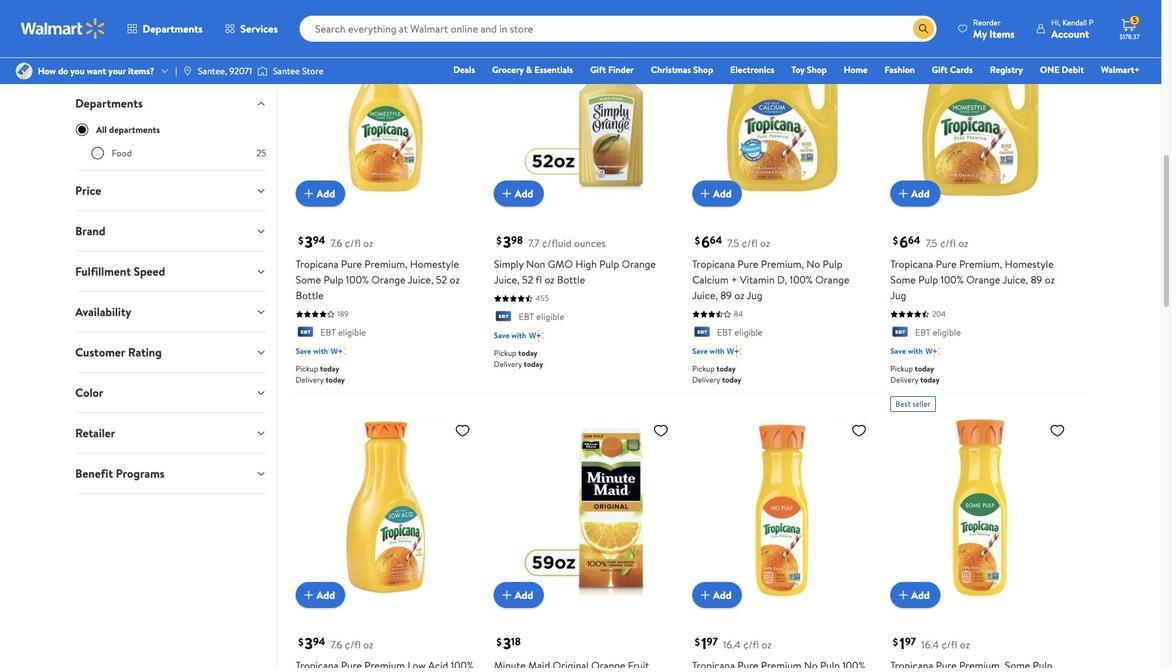 Task type: vqa. For each thing, say whether or not it's contained in the screenshot.
Walmart image at the top left of page
yes



Task type: describe. For each thing, give the bounding box(es) containing it.
gift finder link
[[585, 63, 640, 77]]

pulp inside $ 6 64 7.5 ¢/fl oz tropicana pure premium, no pulp calcium + vitamin d, 100% orange juice, 89 oz jug
[[823, 257, 843, 271]]

simply
[[494, 257, 524, 271]]

store
[[302, 64, 324, 78]]

add button for the tropicana pure premium, some pulp 100% orange juice, 12 oz bottle image
[[891, 582, 941, 608]]

home
[[844, 63, 868, 76]]

add to favorites list, tropicana pure premium, some pulp 100% orange juice, 12 oz bottle image
[[1050, 423, 1066, 439]]

price tab
[[65, 171, 277, 211]]

2 1 from the left
[[900, 632, 906, 654]]

santee, 92071
[[198, 64, 252, 78]]

oz inside $ 3 98 7.7 ¢/fluid ounces simply non gmo high pulp orange juice, 52 fl oz bottle
[[545, 273, 555, 287]]

debit
[[1062, 63, 1085, 76]]

high
[[576, 257, 597, 271]]

benefit programs tab
[[65, 454, 277, 493]]

shop for christmas shop
[[694, 63, 714, 76]]

food
[[112, 147, 132, 160]]

52 inside $ 3 98 7.7 ¢/fluid ounces simply non gmo high pulp orange juice, 52 fl oz bottle
[[522, 273, 534, 287]]

benefit programs button
[[65, 454, 277, 493]]

ebt eligible for $ 3 98 7.7 ¢/fluid ounces simply non gmo high pulp orange juice, 52 fl oz bottle
[[519, 310, 565, 323]]

&
[[526, 63, 533, 76]]

fulfillment speed tab
[[65, 252, 277, 291]]

0 vertical spatial departments
[[143, 22, 203, 36]]

 image for santee, 92071
[[182, 66, 193, 76]]

how do you want your items?
[[38, 64, 154, 78]]

add to cart image for 7.6 ¢/fl oz
[[301, 587, 317, 603]]

ebt for $ 6 64 7.5 ¢/fl oz tropicana pure premium, no pulp calcium + vitamin d, 100% orange juice, 89 oz jug
[[717, 326, 733, 339]]

walmart+
[[1102, 63, 1141, 76]]

52 inside $ 3 94 7.6 ¢/fl oz tropicana pure premium, homestyle some pulp 100% orange juice, 52 oz bottle
[[436, 273, 447, 287]]

hi,
[[1052, 17, 1061, 28]]

89 inside $ 6 64 7.5 ¢/fl oz tropicana pure premium, homestyle some pulp 100% orange juice, 89 oz jug
[[1031, 273, 1043, 287]]

bottle inside $ 3 94 7.6 ¢/fl oz tropicana pure premium, homestyle some pulp 100% orange juice, 52 oz bottle
[[296, 288, 324, 303]]

pickup today delivery today for $ 3 98 7.7 ¢/fluid ounces simply non gmo high pulp orange juice, 52 fl oz bottle
[[494, 348, 544, 370]]

santee
[[273, 64, 300, 78]]

cards
[[950, 63, 974, 76]]

5
[[1133, 14, 1138, 26]]

calcium
[[693, 273, 729, 287]]

¢/fl inside $ 6 64 7.5 ¢/fl oz tropicana pure premium, homestyle some pulp 100% orange juice, 89 oz jug
[[941, 236, 957, 250]]

toy shop
[[792, 63, 827, 76]]

do
[[58, 64, 68, 78]]

2 97 from the left
[[906, 634, 917, 649]]

+
[[732, 273, 738, 287]]

non
[[526, 257, 546, 271]]

electronics
[[731, 63, 775, 76]]

1 vertical spatial departments button
[[65, 83, 277, 123]]

pickup for $ 6 64 7.5 ¢/fl oz tropicana pure premium, no pulp calcium + vitamin d, 100% orange juice, 89 oz jug
[[693, 363, 715, 374]]

ebt image for $ 6 64 7.5 ¢/fl oz tropicana pure premium, homestyle some pulp 100% orange juice, 89 oz jug
[[891, 327, 911, 340]]

want
[[87, 64, 106, 78]]

tropicana pure premium, homestyle some pulp 100% orange juice, 52 oz bottle image
[[296, 16, 476, 196]]

juice, inside $ 6 64 7.5 ¢/fl oz tropicana pure premium, homestyle some pulp 100% orange juice, 89 oz jug
[[1003, 273, 1029, 287]]

jug inside $ 6 64 7.5 ¢/fl oz tropicana pure premium, no pulp calcium + vitamin d, 100% orange juice, 89 oz jug
[[747, 288, 763, 303]]

retailer tab
[[65, 413, 277, 453]]

3 for $ 3 94 7.6 ¢/fl oz
[[305, 632, 313, 654]]

how
[[38, 64, 56, 78]]

pure for $ 3 94 7.6 ¢/fl oz tropicana pure premium, homestyle some pulp 100% orange juice, 52 oz bottle
[[341, 257, 362, 271]]

add to favorites list, tropicana pure premium no pulp 100% orange juice, 12 oz, bottle, fruit juice image
[[852, 423, 868, 439]]

christmas shop link
[[645, 63, 720, 77]]

$ inside $ 6 64 7.5 ¢/fl oz tropicana pure premium, homestyle some pulp 100% orange juice, 89 oz jug
[[894, 234, 899, 248]]

eligible for $ 3 98 7.7 ¢/fluid ounces simply non gmo high pulp orange juice, 52 fl oz bottle
[[537, 310, 565, 323]]

ounces
[[574, 236, 606, 250]]

save for $ 6 64 7.5 ¢/fl oz tropicana pure premium, homestyle some pulp 100% orange juice, 89 oz jug
[[891, 346, 907, 357]]

account
[[1052, 26, 1090, 41]]

my
[[974, 26, 988, 41]]

6 for $ 6 64 7.5 ¢/fl oz tropicana pure premium, homestyle some pulp 100% orange juice, 89 oz jug
[[900, 231, 909, 253]]

3 for $ 3 18
[[503, 632, 512, 654]]

juice, inside $ 3 94 7.6 ¢/fl oz tropicana pure premium, homestyle some pulp 100% orange juice, 52 oz bottle
[[408, 273, 434, 287]]

juice, inside $ 3 98 7.7 ¢/fluid ounces simply non gmo high pulp orange juice, 52 fl oz bottle
[[494, 273, 520, 287]]

delivery for $ 3 98 7.7 ¢/fluid ounces simply non gmo high pulp orange juice, 52 fl oz bottle
[[494, 359, 522, 370]]

fl
[[536, 273, 542, 287]]

1 97 from the left
[[707, 634, 718, 649]]

pulp inside $ 6 64 7.5 ¢/fl oz tropicana pure premium, homestyle some pulp 100% orange juice, 89 oz jug
[[919, 273, 939, 287]]

home link
[[838, 63, 874, 77]]

departments inside 'tab'
[[75, 95, 143, 111]]

fashion link
[[879, 63, 921, 77]]

items?
[[128, 64, 154, 78]]

premium, for $ 6 64 7.5 ¢/fl oz tropicana pure premium, homestyle some pulp 100% orange juice, 89 oz jug
[[960, 257, 1003, 271]]

homestyle for 3
[[410, 257, 459, 271]]

$ inside $ 3 94 7.6 ¢/fl oz
[[298, 635, 304, 649]]

brand
[[75, 223, 106, 239]]

25
[[257, 147, 266, 160]]

brand tab
[[65, 211, 277, 251]]

pickup for $ 6 64 7.5 ¢/fl oz tropicana pure premium, homestyle some pulp 100% orange juice, 89 oz jug
[[891, 363, 913, 374]]

ebt eligible for $ 6 64 7.5 ¢/fl oz tropicana pure premium, homestyle some pulp 100% orange juice, 89 oz jug
[[916, 326, 962, 339]]

one
[[1041, 63, 1060, 76]]

fashion
[[885, 63, 915, 76]]

walmart plus image for $ 3 98 7.7 ¢/fluid ounces simply non gmo high pulp orange juice, 52 fl oz bottle
[[529, 329, 545, 342]]

essentials
[[535, 63, 573, 76]]

benefit
[[75, 465, 113, 482]]

d,
[[778, 273, 788, 287]]

search icon image
[[919, 23, 929, 34]]

$ 3 98 7.7 ¢/fluid ounces simply non gmo high pulp orange juice, 52 fl oz bottle
[[494, 231, 656, 287]]

save with for $ 3 94 7.6 ¢/fl oz tropicana pure premium, homestyle some pulp 100% orange juice, 52 oz bottle
[[296, 346, 328, 357]]

kendall
[[1063, 17, 1088, 28]]

christmas
[[651, 63, 691, 76]]

no
[[807, 257, 821, 271]]

tropicana pure premium no pulp 100% orange juice, 12 oz, bottle, fruit juice image
[[693, 417, 873, 598]]

fulfillment speed
[[75, 263, 165, 280]]

92071
[[229, 64, 252, 78]]

 image for santee store
[[257, 65, 268, 78]]

christmas shop
[[651, 63, 714, 76]]

all departments
[[96, 123, 160, 136]]

2 16.4 from the left
[[922, 637, 940, 652]]

one debit link
[[1035, 63, 1091, 77]]

fulfillment
[[75, 263, 131, 280]]

premium, for $ 6 64 7.5 ¢/fl oz tropicana pure premium, no pulp calcium + vitamin d, 100% orange juice, 89 oz jug
[[761, 257, 805, 271]]

availability button
[[65, 292, 277, 332]]

ebt for $ 6 64 7.5 ¢/fl oz tropicana pure premium, homestyle some pulp 100% orange juice, 89 oz jug
[[916, 326, 931, 339]]

eligible for $ 6 64 7.5 ¢/fl oz tropicana pure premium, homestyle some pulp 100% orange juice, 89 oz jug
[[933, 326, 962, 339]]

all
[[96, 123, 107, 136]]

retailer
[[75, 425, 115, 441]]

p
[[1090, 17, 1094, 28]]

walmart plus image for $ 3 94 7.6 ¢/fl oz tropicana pure premium, homestyle some pulp 100% orange juice, 52 oz bottle
[[331, 345, 346, 358]]

Walmart Site-Wide search field
[[300, 16, 937, 42]]

santee,
[[198, 64, 227, 78]]

tropicana for $ 6 64 7.5 ¢/fl oz tropicana pure premium, homestyle some pulp 100% orange juice, 89 oz jug
[[891, 257, 934, 271]]

18
[[512, 634, 521, 649]]

orange inside $ 6 64 7.5 ¢/fl oz tropicana pure premium, homestyle some pulp 100% orange juice, 89 oz jug
[[967, 273, 1001, 287]]

save with for $ 6 64 7.5 ¢/fl oz tropicana pure premium, homestyle some pulp 100% orange juice, 89 oz jug
[[891, 346, 923, 357]]

0 vertical spatial departments button
[[116, 13, 214, 44]]

services button
[[214, 13, 289, 44]]

retailer button
[[65, 413, 277, 453]]

customer
[[75, 344, 125, 360]]

64 for $ 6 64 7.5 ¢/fl oz tropicana pure premium, no pulp calcium + vitamin d, 100% orange juice, 89 oz jug
[[710, 233, 723, 247]]

98
[[512, 233, 523, 247]]

deals link
[[448, 63, 481, 77]]

add to favorites list, tropicana pure premium, homestyle some pulp 100% orange juice, 89 oz jug image
[[1050, 21, 1066, 38]]

one debit
[[1041, 63, 1085, 76]]

with for $ 3 94 7.6 ¢/fl oz tropicana pure premium, homestyle some pulp 100% orange juice, 52 oz bottle
[[313, 346, 328, 357]]

204
[[933, 308, 946, 319]]

save for $ 6 64 7.5 ¢/fl oz tropicana pure premium, no pulp calcium + vitamin d, 100% orange juice, 89 oz jug
[[693, 346, 708, 357]]

3 for $ 3 94 7.6 ¢/fl oz tropicana pure premium, homestyle some pulp 100% orange juice, 52 oz bottle
[[305, 231, 313, 253]]

toy shop link
[[786, 63, 833, 77]]

gift cards link
[[926, 63, 979, 77]]

add button for tropicana pure premium low acid 100% juice orange no pulp with vitamins a and c 52 fl oz bottle, fruit juice 'image'
[[296, 582, 346, 608]]

delivery for $ 3 94 7.6 ¢/fl oz tropicana pure premium, homestyle some pulp 100% orange juice, 52 oz bottle
[[296, 374, 324, 385]]

your
[[108, 64, 126, 78]]

reorder
[[974, 17, 1001, 28]]

100% for 6
[[941, 273, 964, 287]]

programs
[[116, 465, 165, 482]]

add to cart image for the tropicana pure premium, some pulp 100% orange juice, 12 oz bottle image
[[896, 587, 912, 603]]

hi, kendall p account
[[1052, 17, 1094, 41]]

services
[[241, 22, 278, 36]]

7.6 for $ 3 94 7.6 ¢/fl oz tropicana pure premium, homestyle some pulp 100% orange juice, 52 oz bottle
[[331, 236, 342, 250]]

availability tab
[[65, 292, 277, 332]]

$ inside $ 3 98 7.7 ¢/fluid ounces simply non gmo high pulp orange juice, 52 fl oz bottle
[[497, 234, 502, 248]]

speed
[[134, 263, 165, 280]]

color
[[75, 385, 104, 401]]

electronics link
[[725, 63, 781, 77]]

walmart image
[[21, 18, 106, 39]]

pickup today delivery today for $ 6 64 7.5 ¢/fl oz tropicana pure premium, homestyle some pulp 100% orange juice, 89 oz jug
[[891, 363, 940, 385]]

add for tropicana pure premium, homestyle some pulp 100% orange juice, 52 oz bottle image
[[317, 186, 335, 201]]

delivery for $ 6 64 7.5 ¢/fl oz tropicana pure premium, homestyle some pulp 100% orange juice, 89 oz jug
[[891, 374, 919, 385]]

tropicana pure premium, some pulp 100% orange juice, 12 oz bottle image
[[891, 417, 1071, 598]]

with for $ 6 64 7.5 ¢/fl oz tropicana pure premium, homestyle some pulp 100% orange juice, 89 oz jug
[[909, 346, 923, 357]]

7.6 for $ 3 94 7.6 ¢/fl oz
[[331, 637, 342, 652]]

save with for $ 6 64 7.5 ¢/fl oz tropicana pure premium, no pulp calcium + vitamin d, 100% orange juice, 89 oz jug
[[693, 346, 725, 357]]

add for tropicana pure premium, homestyle some pulp 100% orange juice, 89 oz jug image
[[912, 186, 930, 201]]

ebt image
[[693, 327, 712, 340]]

add button for tropicana pure premium, homestyle some pulp 100% orange juice, 52 oz bottle image
[[296, 181, 346, 207]]

gmo
[[548, 257, 573, 271]]

homestyle for 6
[[1005, 257, 1054, 271]]

gift for gift cards
[[932, 63, 948, 76]]



Task type: locate. For each thing, give the bounding box(es) containing it.
3
[[305, 231, 313, 253], [503, 231, 512, 253], [305, 632, 313, 654], [503, 632, 512, 654]]

save for $ 3 98 7.7 ¢/fluid ounces simply non gmo high pulp orange juice, 52 fl oz bottle
[[494, 330, 510, 341]]

ebt image for $ 3 94 7.6 ¢/fl oz tropicana pure premium, homestyle some pulp 100% orange juice, 52 oz bottle
[[296, 327, 315, 340]]

0 horizontal spatial 1
[[702, 632, 707, 654]]

pickup for $ 3 94 7.6 ¢/fl oz tropicana pure premium, homestyle some pulp 100% orange juice, 52 oz bottle
[[296, 363, 318, 374]]

some for 3
[[296, 273, 321, 287]]

 image
[[16, 63, 33, 80]]

0 horizontal spatial  image
[[182, 66, 193, 76]]

7.6 inside $ 3 94 7.6 ¢/fl oz
[[331, 637, 342, 652]]

add button for tropicana pure premium, homestyle some pulp 100% orange juice, 89 oz jug image
[[891, 181, 941, 207]]

6 inside $ 6 64 7.5 ¢/fl oz tropicana pure premium, no pulp calcium + vitamin d, 100% orange juice, 89 oz jug
[[702, 231, 710, 253]]

0 horizontal spatial pure
[[341, 257, 362, 271]]

1 $ 1 97 16.4 ¢/fl oz from the left
[[695, 632, 772, 654]]

0 horizontal spatial bottle
[[296, 288, 324, 303]]

7.6 inside $ 3 94 7.6 ¢/fl oz tropicana pure premium, homestyle some pulp 100% orange juice, 52 oz bottle
[[331, 236, 342, 250]]

1 horizontal spatial pure
[[738, 257, 759, 271]]

6 for $ 6 64 7.5 ¢/fl oz tropicana pure premium, no pulp calcium + vitamin d, 100% orange juice, 89 oz jug
[[702, 231, 710, 253]]

1 some from the left
[[296, 273, 321, 287]]

64 for $ 6 64 7.5 ¢/fl oz tropicana pure premium, homestyle some pulp 100% orange juice, 89 oz jug
[[909, 233, 921, 247]]

$ inside $ 6 64 7.5 ¢/fl oz tropicana pure premium, no pulp calcium + vitamin d, 100% orange juice, 89 oz jug
[[695, 234, 700, 248]]

departments button
[[116, 13, 214, 44], [65, 83, 277, 123]]

registry
[[990, 63, 1024, 76]]

pure for $ 6 64 7.5 ¢/fl oz tropicana pure premium, homestyle some pulp 100% orange juice, 89 oz jug
[[936, 257, 957, 271]]

premium, inside $ 3 94 7.6 ¢/fl oz tropicana pure premium, homestyle some pulp 100% orange juice, 52 oz bottle
[[365, 257, 408, 271]]

3 inside $ 3 94 7.6 ¢/fl oz tropicana pure premium, homestyle some pulp 100% orange juice, 52 oz bottle
[[305, 231, 313, 253]]

2 7.6 from the top
[[331, 637, 342, 652]]

pickup today delivery today for $ 3 94 7.6 ¢/fl oz tropicana pure premium, homestyle some pulp 100% orange juice, 52 oz bottle
[[296, 363, 345, 385]]

eligible
[[537, 310, 565, 323], [338, 326, 366, 339], [735, 326, 763, 339], [933, 326, 962, 339]]

eligible down '84'
[[735, 326, 763, 339]]

seller
[[913, 399, 931, 410]]

1 94 from the top
[[313, 233, 325, 247]]

0 vertical spatial 94
[[313, 233, 325, 247]]

gift
[[590, 63, 606, 76], [932, 63, 948, 76]]

7.5 inside $ 6 64 7.5 ¢/fl oz tropicana pure premium, homestyle some pulp 100% orange juice, 89 oz jug
[[926, 236, 938, 250]]

100% inside $ 6 64 7.5 ¢/fl oz tropicana pure premium, no pulp calcium + vitamin d, 100% orange juice, 89 oz jug
[[790, 273, 813, 287]]

7.5 inside $ 6 64 7.5 ¢/fl oz tropicana pure premium, no pulp calcium + vitamin d, 100% orange juice, 89 oz jug
[[728, 236, 740, 250]]

100% for 3
[[346, 273, 369, 287]]

add to favorites list, tropicana pure premium low acid 100% juice orange no pulp with vitamins a and c 52 fl oz bottle, fruit juice image
[[455, 423, 471, 439]]

tropicana pure premium, no pulp calcium + vitamin d, 100% orange juice, 89 oz jug image
[[693, 16, 873, 196]]

3 100% from the left
[[941, 273, 964, 287]]

2 homestyle from the left
[[1005, 257, 1054, 271]]

walmart+ link
[[1096, 63, 1146, 77]]

pickup today delivery today for $ 6 64 7.5 ¢/fl oz tropicana pure premium, no pulp calcium + vitamin d, 100% orange juice, 89 oz jug
[[693, 363, 742, 385]]

100% inside $ 3 94 7.6 ¢/fl oz tropicana pure premium, homestyle some pulp 100% orange juice, 52 oz bottle
[[346, 273, 369, 287]]

color tab
[[65, 373, 277, 413]]

add to favorites list, minute maid original orange fruit juice, 59 fl oz carton image
[[653, 423, 669, 439]]

1 horizontal spatial jug
[[891, 288, 907, 303]]

departments button down |
[[65, 83, 277, 123]]

1 horizontal spatial premium,
[[761, 257, 805, 271]]

pickup today delivery today down 455 at left
[[494, 348, 544, 370]]

tropicana inside $ 6 64 7.5 ¢/fl oz tropicana pure premium, no pulp calcium + vitamin d, 100% orange juice, 89 oz jug
[[693, 257, 736, 271]]

1 premium, from the left
[[365, 257, 408, 271]]

1 horizontal spatial 52
[[522, 273, 534, 287]]

16.4
[[723, 637, 741, 652], [922, 637, 940, 652]]

departments
[[109, 123, 160, 136]]

customer rating tab
[[65, 332, 277, 372]]

89 inside $ 6 64 7.5 ¢/fl oz tropicana pure premium, no pulp calcium + vitamin d, 100% orange juice, 89 oz jug
[[721, 288, 732, 303]]

tropicana inside $ 3 94 7.6 ¢/fl oz tropicana pure premium, homestyle some pulp 100% orange juice, 52 oz bottle
[[296, 257, 339, 271]]

100% up 189
[[346, 273, 369, 287]]

tropicana inside $ 6 64 7.5 ¢/fl oz tropicana pure premium, homestyle some pulp 100% orange juice, 89 oz jug
[[891, 257, 934, 271]]

1 homestyle from the left
[[410, 257, 459, 271]]

ebt eligible for $ 3 94 7.6 ¢/fl oz tropicana pure premium, homestyle some pulp 100% orange juice, 52 oz bottle
[[321, 326, 366, 339]]

1 horizontal spatial homestyle
[[1005, 257, 1054, 271]]

2 pure from the left
[[738, 257, 759, 271]]

departments tab
[[65, 83, 277, 123]]

tropicana for $ 3 94 7.6 ¢/fl oz tropicana pure premium, homestyle some pulp 100% orange juice, 52 oz bottle
[[296, 257, 339, 271]]

orange
[[622, 257, 656, 271], [372, 273, 406, 287], [816, 273, 850, 287], [967, 273, 1001, 287]]

1 horizontal spatial 7.5
[[926, 236, 938, 250]]

1 1 from the left
[[702, 632, 707, 654]]

$ 6 64 7.5 ¢/fl oz tropicana pure premium, homestyle some pulp 100% orange juice, 89 oz jug
[[891, 231, 1056, 303]]

toy
[[792, 63, 805, 76]]

add for the tropicana pure premium, some pulp 100% orange juice, 12 oz bottle image
[[912, 588, 930, 602]]

pulp
[[600, 257, 620, 271], [823, 257, 843, 271], [324, 273, 344, 287], [919, 273, 939, 287]]

price button
[[65, 171, 277, 211]]

0 horizontal spatial walmart plus image
[[728, 345, 743, 358]]

customer rating
[[75, 344, 162, 360]]

1 64 from the left
[[710, 233, 723, 247]]

All departments radio
[[75, 123, 88, 136]]

ebt eligible for $ 6 64 7.5 ¢/fl oz tropicana pure premium, no pulp calcium + vitamin d, 100% orange juice, 89 oz jug
[[717, 326, 763, 339]]

1 16.4 from the left
[[723, 637, 741, 652]]

add to cart image
[[301, 186, 317, 201], [499, 186, 515, 201], [698, 186, 713, 201], [896, 186, 912, 201], [301, 587, 317, 603], [698, 587, 713, 603]]

walmart plus image for $ 6 64 7.5 ¢/fl oz tropicana pure premium, homestyle some pulp 100% orange juice, 89 oz jug
[[926, 345, 941, 358]]

ebt image
[[494, 311, 514, 324], [296, 327, 315, 340], [891, 327, 911, 340]]

orange inside $ 6 64 7.5 ¢/fl oz tropicana pure premium, no pulp calcium + vitamin d, 100% orange juice, 89 oz jug
[[816, 273, 850, 287]]

departments up |
[[143, 22, 203, 36]]

100% inside $ 6 64 7.5 ¢/fl oz tropicana pure premium, homestyle some pulp 100% orange juice, 89 oz jug
[[941, 273, 964, 287]]

2 horizontal spatial premium,
[[960, 257, 1003, 271]]

7.5 for $ 6 64 7.5 ¢/fl oz tropicana pure premium, no pulp calcium + vitamin d, 100% orange juice, 89 oz jug
[[728, 236, 740, 250]]

juice, inside $ 6 64 7.5 ¢/fl oz tropicana pure premium, no pulp calcium + vitamin d, 100% orange juice, 89 oz jug
[[693, 288, 718, 303]]

¢/fl inside $ 3 94 7.6 ¢/fl oz tropicana pure premium, homestyle some pulp 100% orange juice, 52 oz bottle
[[345, 236, 361, 250]]

shop right toy
[[807, 63, 827, 76]]

save
[[494, 330, 510, 341], [296, 346, 311, 357], [693, 346, 708, 357], [891, 346, 907, 357]]

jug inside $ 6 64 7.5 ¢/fl oz tropicana pure premium, homestyle some pulp 100% orange juice, 89 oz jug
[[891, 288, 907, 303]]

3 tropicana from the left
[[891, 257, 934, 271]]

64
[[710, 233, 723, 247], [909, 233, 921, 247]]

rating
[[128, 344, 162, 360]]

pickup
[[494, 348, 517, 359], [296, 363, 318, 374], [693, 363, 715, 374], [891, 363, 913, 374]]

0 horizontal spatial $ 1 97 16.4 ¢/fl oz
[[695, 632, 772, 654]]

0 horizontal spatial ebt image
[[296, 327, 315, 340]]

1 pure from the left
[[341, 257, 362, 271]]

tropicana up 189
[[296, 257, 339, 271]]

$178.37
[[1120, 32, 1141, 41]]

add button for minute maid original orange fruit juice, 59 fl oz carton image
[[494, 582, 544, 608]]

$ 1 97 16.4 ¢/fl oz
[[695, 632, 772, 654], [894, 632, 971, 654]]

pure for $ 6 64 7.5 ¢/fl oz tropicana pure premium, no pulp calcium + vitamin d, 100% orange juice, 89 oz jug
[[738, 257, 759, 271]]

94
[[313, 233, 325, 247], [313, 634, 325, 649]]

save with
[[494, 330, 527, 341], [296, 346, 328, 357], [693, 346, 725, 357], [891, 346, 923, 357]]

0 horizontal spatial premium,
[[365, 257, 408, 271]]

departments up all
[[75, 95, 143, 111]]

tropicana up 204
[[891, 257, 934, 271]]

2 64 from the left
[[909, 233, 921, 247]]

0 horizontal spatial 100%
[[346, 273, 369, 287]]

simply non gmo high pulp orange juice, 52 fl oz bottle image
[[494, 16, 674, 196]]

94 for $ 3 94 7.6 ¢/fl oz
[[313, 634, 325, 649]]

5 $178.37
[[1120, 14, 1141, 41]]

3 inside $ 3 98 7.7 ¢/fluid ounces simply non gmo high pulp orange juice, 52 fl oz bottle
[[503, 231, 512, 253]]

455
[[536, 293, 549, 304]]

1 horizontal spatial tropicana
[[693, 257, 736, 271]]

0 horizontal spatial 64
[[710, 233, 723, 247]]

0 horizontal spatial walmart plus image
[[331, 345, 346, 358]]

1 jug from the left
[[747, 288, 763, 303]]

add to cart image for 7.5 ¢/fl oz
[[698, 186, 713, 201]]

ebt for $ 3 98 7.7 ¢/fluid ounces simply non gmo high pulp orange juice, 52 fl oz bottle
[[519, 310, 534, 323]]

add for minute maid original orange fruit juice, 59 fl oz carton image
[[515, 588, 534, 602]]

tropicana up calcium
[[693, 257, 736, 271]]

santee store
[[273, 64, 324, 78]]

2 add to cart image from the left
[[896, 587, 912, 603]]

vitamin
[[740, 273, 775, 287]]

color button
[[65, 373, 277, 413]]

ebt eligible down '84'
[[717, 326, 763, 339]]

$ 6 64 7.5 ¢/fl oz tropicana pure premium, no pulp calcium + vitamin d, 100% orange juice, 89 oz jug
[[693, 231, 850, 303]]

oz inside $ 3 94 7.6 ¢/fl oz
[[363, 637, 373, 652]]

some inside $ 6 64 7.5 ¢/fl oz tropicana pure premium, homestyle some pulp 100% orange juice, 89 oz jug
[[891, 273, 916, 287]]

today
[[519, 348, 538, 359], [524, 359, 544, 370], [320, 363, 340, 374], [717, 363, 736, 374], [915, 363, 935, 374], [326, 374, 345, 385], [723, 374, 742, 385], [921, 374, 940, 385]]

1 vertical spatial 7.6
[[331, 637, 342, 652]]

ebt eligible down 189
[[321, 326, 366, 339]]

benefit programs
[[75, 465, 165, 482]]

1 7.6 from the top
[[331, 236, 342, 250]]

tropicana pure premium, homestyle some pulp 100% orange juice, 89 oz jug image
[[891, 16, 1071, 196]]

pulp inside $ 3 94 7.6 ¢/fl oz tropicana pure premium, homestyle some pulp 100% orange juice, 52 oz bottle
[[324, 273, 344, 287]]

3 premium, from the left
[[960, 257, 1003, 271]]

eligible down 455 at left
[[537, 310, 565, 323]]

ebt image for $ 3 98 7.7 ¢/fluid ounces simply non gmo high pulp orange juice, 52 fl oz bottle
[[494, 311, 514, 324]]

$ inside $ 3 18
[[497, 635, 502, 649]]

3 for $ 3 98 7.7 ¢/fluid ounces simply non gmo high pulp orange juice, 52 fl oz bottle
[[503, 231, 512, 253]]

add to cart image for 7.7 ¢/fluid ounces
[[499, 186, 515, 201]]

1 horizontal spatial 6
[[900, 231, 909, 253]]

0 horizontal spatial 16.4
[[723, 637, 741, 652]]

some for 6
[[891, 273, 916, 287]]

$ 3 94 7.6 ¢/fl oz
[[298, 632, 373, 654]]

2 tropicana from the left
[[693, 257, 736, 271]]

$ inside $ 3 94 7.6 ¢/fl oz tropicana pure premium, homestyle some pulp 100% orange juice, 52 oz bottle
[[298, 234, 304, 248]]

2 some from the left
[[891, 273, 916, 287]]

jug
[[747, 288, 763, 303], [891, 288, 907, 303]]

1 horizontal spatial add to cart image
[[896, 587, 912, 603]]

shop right christmas
[[694, 63, 714, 76]]

homestyle
[[410, 257, 459, 271], [1005, 257, 1054, 271]]

2 walmart plus image from the left
[[926, 345, 941, 358]]

0 horizontal spatial 89
[[721, 288, 732, 303]]

orange inside $ 3 98 7.7 ¢/fluid ounces simply non gmo high pulp orange juice, 52 fl oz bottle
[[622, 257, 656, 271]]

1 horizontal spatial $ 1 97 16.4 ¢/fl oz
[[894, 632, 971, 654]]

1 vertical spatial 89
[[721, 288, 732, 303]]

97
[[707, 634, 718, 649], [906, 634, 917, 649]]

2 horizontal spatial 100%
[[941, 273, 964, 287]]

1 horizontal spatial walmart plus image
[[926, 345, 941, 358]]

Search search field
[[300, 16, 937, 42]]

1 horizontal spatial walmart plus image
[[529, 329, 545, 342]]

orange inside $ 3 94 7.6 ¢/fl oz tropicana pure premium, homestyle some pulp 100% orange juice, 52 oz bottle
[[372, 273, 406, 287]]

94 for $ 3 94 7.6 ¢/fl oz tropicana pure premium, homestyle some pulp 100% orange juice, 52 oz bottle
[[313, 233, 325, 247]]

2 100% from the left
[[790, 273, 813, 287]]

ebt for $ 3 94 7.6 ¢/fl oz tropicana pure premium, homestyle some pulp 100% orange juice, 52 oz bottle
[[321, 326, 336, 339]]

1 horizontal spatial 64
[[909, 233, 921, 247]]

pure inside $ 3 94 7.6 ¢/fl oz tropicana pure premium, homestyle some pulp 100% orange juice, 52 oz bottle
[[341, 257, 362, 271]]

shop
[[694, 63, 714, 76], [807, 63, 827, 76]]

pickup today delivery today
[[494, 348, 544, 370], [296, 363, 345, 385], [693, 363, 742, 385], [891, 363, 940, 385]]

1 horizontal spatial 97
[[906, 634, 917, 649]]

2 6 from the left
[[900, 231, 909, 253]]

1 100% from the left
[[346, 273, 369, 287]]

$ 3 18
[[497, 632, 521, 654]]

tropicana pure premium low acid 100% juice orange no pulp with vitamins a and c 52 fl oz bottle, fruit juice image
[[296, 417, 476, 598]]

0 horizontal spatial homestyle
[[410, 257, 459, 271]]

52
[[436, 273, 447, 287], [522, 273, 534, 287]]

0 horizontal spatial tropicana
[[296, 257, 339, 271]]

1 horizontal spatial shop
[[807, 63, 827, 76]]

eligible down 189
[[338, 326, 366, 339]]

walmart plus image
[[529, 329, 545, 342], [331, 345, 346, 358]]

pickup today delivery today up best seller
[[891, 363, 940, 385]]

0 horizontal spatial 97
[[707, 634, 718, 649]]

1 shop from the left
[[694, 63, 714, 76]]

1 horizontal spatial 100%
[[790, 273, 813, 287]]

grocery & essentials link
[[486, 63, 579, 77]]

2 horizontal spatial pure
[[936, 257, 957, 271]]

eligible for $ 3 94 7.6 ¢/fl oz tropicana pure premium, homestyle some pulp 100% orange juice, 52 oz bottle
[[338, 326, 366, 339]]

64 inside $ 6 64 7.5 ¢/fl oz tropicana pure premium, homestyle some pulp 100% orange juice, 89 oz jug
[[909, 233, 921, 247]]

walmart plus image down '84'
[[728, 345, 743, 358]]

add to cart image for 16.4 ¢/fl oz
[[698, 587, 713, 603]]

minute maid original orange fruit juice, 59 fl oz carton image
[[494, 417, 674, 598]]

0 vertical spatial bottle
[[557, 273, 586, 287]]

3 pure from the left
[[936, 257, 957, 271]]

price
[[75, 182, 101, 199]]

add for tropicana pure premium low acid 100% juice orange no pulp with vitamins a and c 52 fl oz bottle, fruit juice 'image'
[[317, 588, 335, 602]]

0 horizontal spatial jug
[[747, 288, 763, 303]]

1 gift from the left
[[590, 63, 606, 76]]

2 premium, from the left
[[761, 257, 805, 271]]

1 7.5 from the left
[[728, 236, 740, 250]]

pulp right high
[[600, 257, 620, 271]]

6 inside $ 6 64 7.5 ¢/fl oz tropicana pure premium, homestyle some pulp 100% orange juice, 89 oz jug
[[900, 231, 909, 253]]

7.5 for $ 6 64 7.5 ¢/fl oz tropicana pure premium, homestyle some pulp 100% orange juice, 89 oz jug
[[926, 236, 938, 250]]

1 horizontal spatial ebt image
[[494, 311, 514, 324]]

1 add to cart image from the left
[[499, 587, 515, 603]]

add button for tropicana pure premium no pulp 100% orange juice, 12 oz, bottle, fruit juice image
[[693, 582, 742, 608]]

2 $ 1 97 16.4 ¢/fl oz from the left
[[894, 632, 971, 654]]

pure inside $ 6 64 7.5 ¢/fl oz tropicana pure premium, homestyle some pulp 100% orange juice, 89 oz jug
[[936, 257, 957, 271]]

walmart plus image down 204
[[926, 345, 941, 358]]

7.7
[[528, 236, 540, 250]]

add to favorites list, tropicana pure premium, homestyle some pulp 100% orange juice, 52 oz bottle image
[[455, 21, 471, 38]]

some inside $ 3 94 7.6 ¢/fl oz tropicana pure premium, homestyle some pulp 100% orange juice, 52 oz bottle
[[296, 273, 321, 287]]

89
[[1031, 273, 1043, 287], [721, 288, 732, 303]]

eligible down 204
[[933, 326, 962, 339]]

2 jug from the left
[[891, 288, 907, 303]]

0 vertical spatial 7.6
[[331, 236, 342, 250]]

$
[[298, 234, 304, 248], [497, 234, 502, 248], [695, 234, 700, 248], [894, 234, 899, 248], [298, 635, 304, 649], [497, 635, 502, 649], [695, 635, 700, 649], [894, 635, 899, 649]]

¢/fl inside $ 6 64 7.5 ¢/fl oz tropicana pure premium, no pulp calcium + vitamin d, 100% orange juice, 89 oz jug
[[742, 236, 758, 250]]

availability
[[75, 304, 131, 320]]

100% right d,
[[790, 273, 813, 287]]

eligible for $ 6 64 7.5 ¢/fl oz tropicana pure premium, no pulp calcium + vitamin d, 100% orange juice, 89 oz jug
[[735, 326, 763, 339]]

2 7.5 from the left
[[926, 236, 938, 250]]

walmart plus image for $ 6 64 7.5 ¢/fl oz tropicana pure premium, no pulp calcium + vitamin d, 100% orange juice, 89 oz jug
[[728, 345, 743, 358]]

save for $ 3 94 7.6 ¢/fl oz tropicana pure premium, homestyle some pulp 100% orange juice, 52 oz bottle
[[296, 346, 311, 357]]

pickup for $ 3 98 7.7 ¢/fluid ounces simply non gmo high pulp orange juice, 52 fl oz bottle
[[494, 348, 517, 359]]

7.5
[[728, 236, 740, 250], [926, 236, 938, 250]]

fulfillment speed button
[[65, 252, 277, 291]]

pickup today delivery today down 189
[[296, 363, 345, 385]]

1 tropicana from the left
[[296, 257, 339, 271]]

0 horizontal spatial shop
[[694, 63, 714, 76]]

walmart plus image
[[728, 345, 743, 358], [926, 345, 941, 358]]

you
[[70, 64, 85, 78]]

1 horizontal spatial 1
[[900, 632, 906, 654]]

1 horizontal spatial  image
[[257, 65, 268, 78]]

1 horizontal spatial 89
[[1031, 273, 1043, 287]]

pulp inside $ 3 98 7.7 ¢/fluid ounces simply non gmo high pulp orange juice, 52 fl oz bottle
[[600, 257, 620, 271]]

64 inside $ 6 64 7.5 ¢/fl oz tropicana pure premium, no pulp calcium + vitamin d, 100% orange juice, 89 oz jug
[[710, 233, 723, 247]]

with for $ 3 98 7.7 ¢/fluid ounces simply non gmo high pulp orange juice, 52 fl oz bottle
[[512, 330, 527, 341]]

pure up 204
[[936, 257, 957, 271]]

2 horizontal spatial ebt image
[[891, 327, 911, 340]]

brand button
[[65, 211, 277, 251]]

0 horizontal spatial 7.5
[[728, 236, 740, 250]]

best seller
[[896, 399, 931, 410]]

gift left cards
[[932, 63, 948, 76]]

None radio
[[91, 147, 104, 160]]

pulp up 204
[[919, 273, 939, 287]]

gift for gift finder
[[590, 63, 606, 76]]

clear search field text image
[[898, 23, 909, 34]]

gift finder
[[590, 63, 634, 76]]

delivery for $ 6 64 7.5 ¢/fl oz tropicana pure premium, no pulp calcium + vitamin d, 100% orange juice, 89 oz jug
[[693, 374, 721, 385]]

homestyle inside $ 6 64 7.5 ¢/fl oz tropicana pure premium, homestyle some pulp 100% orange juice, 89 oz jug
[[1005, 257, 1054, 271]]

2 horizontal spatial tropicana
[[891, 257, 934, 271]]

1 walmart plus image from the left
[[728, 345, 743, 358]]

 image right 92071
[[257, 65, 268, 78]]

delivery
[[494, 359, 522, 370], [296, 374, 324, 385], [693, 374, 721, 385], [891, 374, 919, 385]]

premium, inside $ 6 64 7.5 ¢/fl oz tropicana pure premium, no pulp calcium + vitamin d, 100% orange juice, 89 oz jug
[[761, 257, 805, 271]]

0 vertical spatial walmart plus image
[[529, 329, 545, 342]]

add
[[317, 186, 335, 201], [515, 186, 534, 201], [713, 186, 732, 201], [912, 186, 930, 201], [317, 588, 335, 602], [515, 588, 534, 602], [713, 588, 732, 602], [912, 588, 930, 602]]

homestyle inside $ 3 94 7.6 ¢/fl oz tropicana pure premium, homestyle some pulp 100% orange juice, 52 oz bottle
[[410, 257, 459, 271]]

add to cart image for minute maid original orange fruit juice, 59 fl oz carton image
[[499, 587, 515, 603]]

100%
[[346, 273, 369, 287], [790, 273, 813, 287], [941, 273, 964, 287]]

registry link
[[985, 63, 1030, 77]]

2 shop from the left
[[807, 63, 827, 76]]

ebt eligible down 455 at left
[[519, 310, 565, 323]]

2 94 from the top
[[313, 634, 325, 649]]

oz
[[363, 236, 373, 250], [761, 236, 771, 250], [959, 236, 969, 250], [450, 273, 460, 287], [545, 273, 555, 287], [1045, 273, 1056, 287], [735, 288, 745, 303], [363, 637, 373, 652], [762, 637, 772, 652], [960, 637, 971, 652]]

ebt eligible down 204
[[916, 326, 962, 339]]

2 gift from the left
[[932, 63, 948, 76]]

premium, for $ 3 94 7.6 ¢/fl oz tropicana pure premium, homestyle some pulp 100% orange juice, 52 oz bottle
[[365, 257, 408, 271]]

grocery
[[492, 63, 524, 76]]

ebt
[[519, 310, 534, 323], [321, 326, 336, 339], [717, 326, 733, 339], [916, 326, 931, 339]]

pure up vitamin
[[738, 257, 759, 271]]

shop for toy shop
[[807, 63, 827, 76]]

0 horizontal spatial add to cart image
[[499, 587, 515, 603]]

reorder my items
[[974, 17, 1015, 41]]

tropicana
[[296, 257, 339, 271], [693, 257, 736, 271], [891, 257, 934, 271]]

departments button up |
[[116, 13, 214, 44]]

1 vertical spatial 94
[[313, 634, 325, 649]]

1 52 from the left
[[436, 273, 447, 287]]

pure up 189
[[341, 257, 362, 271]]

pickup today delivery today down ebt icon
[[693, 363, 742, 385]]

bottle inside $ 3 98 7.7 ¢/fluid ounces simply non gmo high pulp orange juice, 52 fl oz bottle
[[557, 273, 586, 287]]

premium, inside $ 6 64 7.5 ¢/fl oz tropicana pure premium, homestyle some pulp 100% orange juice, 89 oz jug
[[960, 257, 1003, 271]]

 image right |
[[182, 66, 193, 76]]

with for $ 6 64 7.5 ¢/fl oz tropicana pure premium, no pulp calcium + vitamin d, 100% orange juice, 89 oz jug
[[710, 346, 725, 357]]

1 vertical spatial departments
[[75, 95, 143, 111]]

94 inside $ 3 94 7.6 ¢/fl oz
[[313, 634, 325, 649]]

1 vertical spatial walmart plus image
[[331, 345, 346, 358]]

1 6 from the left
[[702, 231, 710, 253]]

add for tropicana pure premium no pulp 100% orange juice, 12 oz, bottle, fruit juice image
[[713, 588, 732, 602]]

¢/fl inside $ 3 94 7.6 ¢/fl oz
[[345, 637, 361, 652]]

customer rating button
[[65, 332, 277, 372]]

save with for $ 3 98 7.7 ¢/fluid ounces simply non gmo high pulp orange juice, 52 fl oz bottle
[[494, 330, 527, 341]]

0 horizontal spatial gift
[[590, 63, 606, 76]]

0 horizontal spatial some
[[296, 273, 321, 287]]

ebt eligible
[[519, 310, 565, 323], [321, 326, 366, 339], [717, 326, 763, 339], [916, 326, 962, 339]]

1 vertical spatial bottle
[[296, 288, 324, 303]]

0 vertical spatial 89
[[1031, 273, 1043, 287]]

walmart plus image down 455 at left
[[529, 329, 545, 342]]

1
[[702, 632, 707, 654], [900, 632, 906, 654]]

 image
[[257, 65, 268, 78], [182, 66, 193, 76]]

1 horizontal spatial bottle
[[557, 273, 586, 287]]

walmart plus image down 189
[[331, 345, 346, 358]]

pulp up 189
[[324, 273, 344, 287]]

add to cart image
[[499, 587, 515, 603], [896, 587, 912, 603]]

1 horizontal spatial gift
[[932, 63, 948, 76]]

pure
[[341, 257, 362, 271], [738, 257, 759, 271], [936, 257, 957, 271]]

100% up 204
[[941, 273, 964, 287]]

1 horizontal spatial 16.4
[[922, 637, 940, 652]]

gift left finder
[[590, 63, 606, 76]]

pulp right no
[[823, 257, 843, 271]]

0 horizontal spatial 52
[[436, 273, 447, 287]]

pure inside $ 6 64 7.5 ¢/fl oz tropicana pure premium, no pulp calcium + vitamin d, 100% orange juice, 89 oz jug
[[738, 257, 759, 271]]

2 52 from the left
[[522, 273, 534, 287]]

tropicana for $ 6 64 7.5 ¢/fl oz tropicana pure premium, no pulp calcium + vitamin d, 100% orange juice, 89 oz jug
[[693, 257, 736, 271]]

0 horizontal spatial 6
[[702, 231, 710, 253]]

94 inside $ 3 94 7.6 ¢/fl oz tropicana pure premium, homestyle some pulp 100% orange juice, 52 oz bottle
[[313, 233, 325, 247]]

gift cards
[[932, 63, 974, 76]]

finder
[[609, 63, 634, 76]]

1 horizontal spatial some
[[891, 273, 916, 287]]



